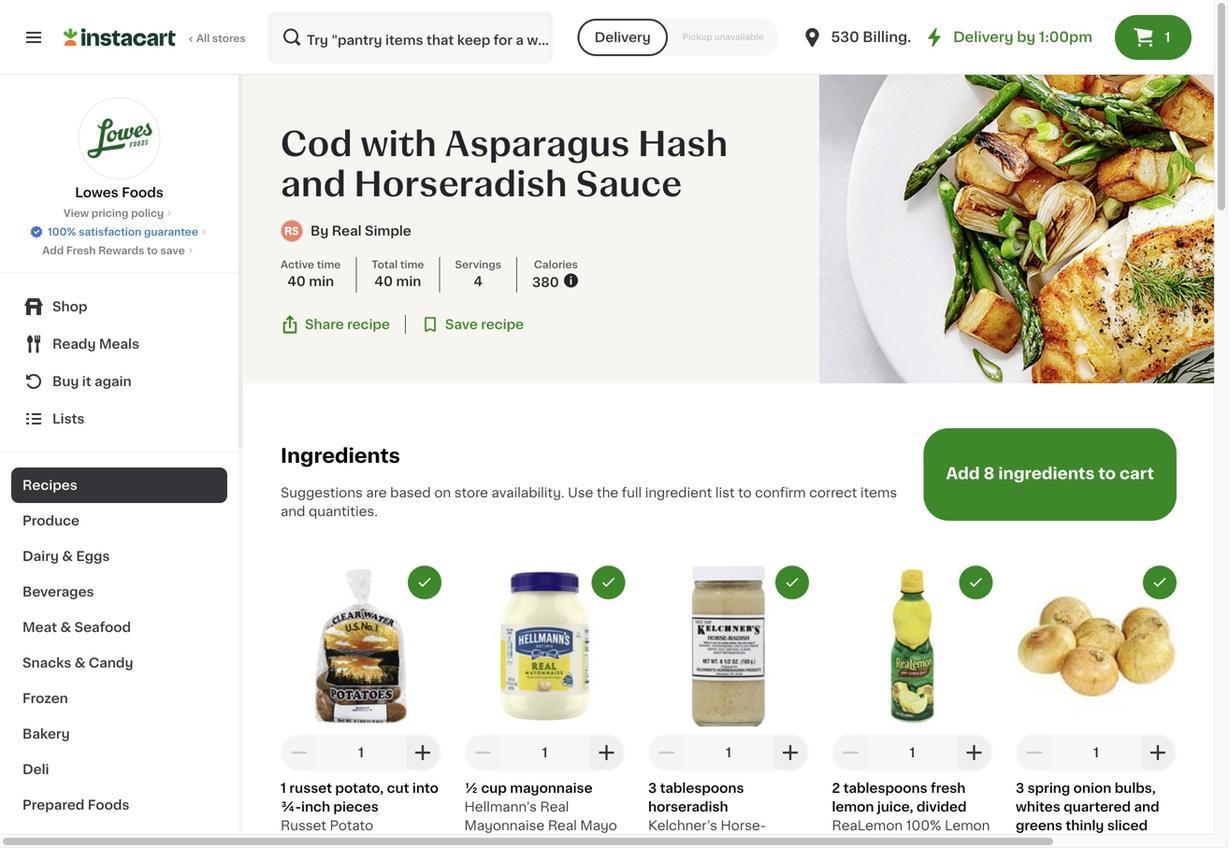 Task type: locate. For each thing, give the bounding box(es) containing it.
3 for 3 spring onion bulbs, whites quartered and greens thinly sliced
[[1016, 782, 1025, 795]]

1 vertical spatial 100%
[[906, 819, 942, 833]]

tablespoons inside 3 tablespoons horseradish kelchner's horse- radish
[[660, 782, 744, 795]]

1 inside "1 russet potato, cut into ¾-inch pieces russet potato"
[[281, 782, 286, 795]]

decrement quantity image
[[472, 742, 494, 764], [656, 742, 678, 764], [840, 742, 862, 764], [1024, 742, 1046, 764]]

3 inside "3 spring onion bulbs, whites quartered and greens thinly sliced"
[[1016, 782, 1025, 795]]

3 for 3 tablespoons horseradish kelchner's horse- radish
[[648, 782, 657, 795]]

spring
[[1028, 782, 1071, 795]]

save recipe button
[[421, 315, 524, 334]]

1 horizontal spatial 100%
[[906, 819, 942, 833]]

ingredients
[[999, 466, 1095, 482]]

frozen
[[22, 692, 68, 705]]

use
[[568, 486, 593, 499]]

active time 40 min
[[281, 260, 341, 288]]

& for dairy
[[62, 550, 73, 563]]

2 decrement quantity image from the left
[[656, 742, 678, 764]]

time for total time 40 min
[[400, 260, 424, 270]]

2 vertical spatial to
[[738, 486, 752, 499]]

tablespoons inside 2 tablespoons fresh lemon juice, divided realemon 100% lemon juice
[[844, 782, 928, 795]]

share recipe button
[[281, 315, 390, 334]]

recipe right save
[[481, 318, 524, 331]]

0 horizontal spatial increment quantity image
[[595, 742, 618, 764]]

view pricing policy link
[[64, 206, 175, 221]]

increment quantity image up "fresh"
[[963, 742, 986, 764]]

product group
[[281, 566, 442, 849], [465, 566, 625, 849], [648, 566, 809, 849], [832, 566, 993, 849], [1016, 566, 1177, 849]]

and inside cod with asparagus hash and horseradish sauce
[[281, 168, 346, 201]]

0 vertical spatial to
[[147, 246, 158, 256]]

2 time from the left
[[400, 260, 424, 270]]

lowes foods link
[[75, 97, 164, 202]]

& left the eggs
[[62, 550, 73, 563]]

all stores
[[196, 33, 246, 44]]

1 horizontal spatial tablespoons
[[844, 782, 928, 795]]

real down mayonnaise
[[540, 801, 569, 814]]

1 increment quantity image from the left
[[595, 742, 618, 764]]

40 down total
[[375, 275, 393, 288]]

1 horizontal spatial increment quantity image
[[963, 742, 986, 764]]

deli
[[22, 763, 49, 777]]

4 unselect item image from the left
[[968, 574, 985, 591]]

0 vertical spatial and
[[281, 168, 346, 201]]

delivery
[[954, 30, 1014, 44], [595, 31, 651, 44]]

cup
[[481, 782, 507, 795]]

3 unselect item image from the left
[[784, 574, 801, 591]]

100% down divided
[[906, 819, 942, 833]]

and down suggestions
[[281, 505, 305, 518]]

0 horizontal spatial min
[[309, 275, 334, 288]]

1 horizontal spatial time
[[400, 260, 424, 270]]

recipe right share
[[347, 318, 390, 331]]

ready
[[52, 338, 96, 351]]

share recipe
[[305, 318, 390, 331]]

and down cod
[[281, 168, 346, 201]]

pricing
[[91, 208, 129, 218]]

1 horizontal spatial 40
[[375, 275, 393, 288]]

3 inside 3 tablespoons horseradish kelchner's horse- radish
[[648, 782, 657, 795]]

based
[[390, 486, 431, 499]]

& for meat
[[60, 621, 71, 634]]

1 increment quantity image from the left
[[412, 742, 434, 764]]

1 button
[[1115, 15, 1192, 60]]

wine link
[[11, 823, 227, 849]]

1 horizontal spatial 3
[[1016, 782, 1025, 795]]

time
[[317, 260, 341, 270], [400, 260, 424, 270]]

thinly
[[1066, 819, 1104, 833]]

delivery for delivery
[[595, 31, 651, 44]]

to right list
[[738, 486, 752, 499]]

items
[[861, 486, 897, 499]]

add 8 ingredients to cart button
[[924, 428, 1177, 521]]

3 spring onion bulbs, whites quartered and greens thinly sliced
[[1016, 782, 1160, 833]]

100% down view
[[48, 227, 76, 237]]

beverages
[[22, 586, 94, 599]]

0 horizontal spatial delivery
[[595, 31, 651, 44]]

it
[[82, 375, 91, 388]]

1 vertical spatial foods
[[88, 799, 129, 812]]

3 up horseradish
[[648, 782, 657, 795]]

real
[[332, 225, 362, 238], [540, 801, 569, 814], [548, 819, 577, 833]]

0 horizontal spatial 40
[[287, 275, 306, 288]]

greens
[[1016, 819, 1063, 833]]

4 product group from the left
[[832, 566, 993, 849]]

add left 8
[[946, 466, 980, 482]]

0 horizontal spatial time
[[317, 260, 341, 270]]

increment quantity image for ½ cup mayonnaise
[[595, 742, 618, 764]]

0 horizontal spatial to
[[147, 246, 158, 256]]

to inside add 8 ingredients to cart "button"
[[1099, 466, 1116, 482]]

bakery
[[22, 728, 70, 741]]

increment quantity image up into
[[412, 742, 434, 764]]

0 vertical spatial real
[[332, 225, 362, 238]]

0 horizontal spatial 3
[[648, 782, 657, 795]]

road
[[941, 30, 979, 44]]

again
[[95, 375, 132, 388]]

2 product group from the left
[[465, 566, 625, 849]]

ready meals button
[[11, 326, 227, 363]]

2 horizontal spatial increment quantity image
[[1147, 742, 1169, 764]]

2 unselect item image from the left
[[600, 574, 617, 591]]

1 for "unselect item" icon for 3 tablespoons horseradish
[[726, 746, 732, 760]]

1
[[1165, 31, 1171, 44], [358, 746, 364, 760], [542, 746, 548, 760], [726, 746, 732, 760], [910, 746, 915, 760], [1094, 746, 1099, 760], [281, 782, 286, 795]]

2 increment quantity image from the left
[[963, 742, 986, 764]]

1:00pm
[[1039, 30, 1093, 44]]

foods up policy
[[122, 186, 164, 199]]

1 min from the left
[[309, 275, 334, 288]]

real left mayo
[[548, 819, 577, 833]]

share
[[305, 318, 344, 331]]

Search field
[[269, 13, 552, 62]]

delivery by 1:00pm
[[954, 30, 1093, 44]]

100%
[[48, 227, 76, 237], [906, 819, 942, 833]]

1 horizontal spatial delivery
[[954, 30, 1014, 44]]

1 tablespoons from the left
[[660, 782, 744, 795]]

1 horizontal spatial add
[[946, 466, 980, 482]]

0 vertical spatial 100%
[[48, 227, 76, 237]]

0 horizontal spatial increment quantity image
[[412, 742, 434, 764]]

1 40 from the left
[[287, 275, 306, 288]]

1 vertical spatial to
[[1099, 466, 1116, 482]]

1 vertical spatial &
[[60, 621, 71, 634]]

delivery inside button
[[595, 31, 651, 44]]

time for active time 40 min
[[317, 260, 341, 270]]

decrement quantity image up horseradish
[[656, 742, 678, 764]]

and
[[281, 168, 346, 201], [281, 505, 305, 518], [1134, 801, 1160, 814]]

2 recipe from the left
[[481, 318, 524, 331]]

2 horizontal spatial to
[[1099, 466, 1116, 482]]

servings 4
[[455, 260, 501, 288]]

lowes foods
[[75, 186, 164, 199]]

by real simple
[[311, 225, 411, 238]]

instacart logo image
[[64, 26, 176, 49]]

recipe for save recipe
[[481, 318, 524, 331]]

1 for "unselect item" icon associated with ½ cup mayonnaise
[[542, 746, 548, 760]]

tablespoons up horseradish
[[660, 782, 744, 795]]

and down bulbs,
[[1134, 801, 1160, 814]]

min for total time 40 min
[[396, 275, 421, 288]]

rewards
[[98, 246, 144, 256]]

& inside 'link'
[[62, 550, 73, 563]]

0 horizontal spatial add
[[42, 246, 64, 256]]

1 horizontal spatial min
[[396, 275, 421, 288]]

meat & seafood
[[22, 621, 131, 634]]

view pricing policy
[[64, 208, 164, 218]]

produce link
[[11, 503, 227, 539]]

suggestions are based on store availability. use the full ingredient list to confirm correct items and quantities.
[[281, 486, 897, 518]]

real right by
[[332, 225, 362, 238]]

1 for 2 tablespoons fresh lemon juice, divided's "unselect item" icon
[[910, 746, 915, 760]]

1 decrement quantity image from the left
[[472, 742, 494, 764]]

time inside total time 40 min
[[400, 260, 424, 270]]

time inside active time 40 min
[[317, 260, 341, 270]]

0 horizontal spatial 100%
[[48, 227, 76, 237]]

sliced
[[1108, 819, 1148, 833]]

bulbs,
[[1115, 782, 1156, 795]]

pieces
[[333, 801, 379, 814]]

min down active
[[309, 275, 334, 288]]

min for active time 40 min
[[309, 275, 334, 288]]

0 vertical spatial add
[[42, 246, 64, 256]]

1 time from the left
[[317, 260, 341, 270]]

to inside the suggestions are based on store availability. use the full ingredient list to confirm correct items and quantities.
[[738, 486, 752, 499]]

decrement quantity image up 2
[[840, 742, 862, 764]]

3 tablespoons horseradish kelchner's horse- radish
[[648, 782, 766, 849]]

1 recipe from the left
[[347, 318, 390, 331]]

1 horizontal spatial to
[[738, 486, 752, 499]]

add inside "button"
[[946, 466, 980, 482]]

1 product group from the left
[[281, 566, 442, 849]]

1 for "unselect item" icon related to 1 russet potato, cut into ¾-inch pieces
[[358, 746, 364, 760]]

time right total
[[400, 260, 424, 270]]

& left candy
[[75, 657, 85, 670]]

40 for active time 40 min
[[287, 275, 306, 288]]

4 decrement quantity image from the left
[[1024, 742, 1046, 764]]

correct
[[809, 486, 857, 499]]

3 product group from the left
[[648, 566, 809, 849]]

2 tablespoons fresh lemon juice, divided realemon 100% lemon juice
[[832, 782, 990, 849]]

min down total
[[396, 275, 421, 288]]

save recipe
[[445, 318, 524, 331]]

3
[[648, 782, 657, 795], [1016, 782, 1025, 795]]

lists
[[52, 413, 85, 426]]

buy it again link
[[11, 363, 227, 400]]

40 inside total time 40 min
[[375, 275, 393, 288]]

5 product group from the left
[[1016, 566, 1177, 849]]

2 3 from the left
[[1016, 782, 1025, 795]]

increment quantity image
[[595, 742, 618, 764], [779, 742, 802, 764], [1147, 742, 1169, 764]]

unselect item image for ½ cup mayonnaise
[[600, 574, 617, 591]]

2 40 from the left
[[375, 275, 393, 288]]

decrement quantity image up spring
[[1024, 742, 1046, 764]]

decrement quantity image up cup
[[472, 742, 494, 764]]

sauce
[[575, 168, 682, 201]]

1 horizontal spatial increment quantity image
[[779, 742, 802, 764]]

to for rewards
[[147, 246, 158, 256]]

recipe
[[347, 318, 390, 331], [481, 318, 524, 331]]

billingsley
[[863, 30, 938, 44]]

time right active
[[317, 260, 341, 270]]

unselect item image for 1 russet potato, cut into ¾-inch pieces
[[416, 574, 433, 591]]

2 increment quantity image from the left
[[779, 742, 802, 764]]

to inside add fresh rewards to save link
[[147, 246, 158, 256]]

¾-
[[281, 801, 301, 814]]

2 min from the left
[[396, 275, 421, 288]]

530
[[831, 30, 860, 44]]

juice,
[[877, 801, 914, 814]]

40 down active
[[287, 275, 306, 288]]

tablespoons for lemon
[[844, 782, 928, 795]]

foods for prepared foods
[[88, 799, 129, 812]]

40 inside active time 40 min
[[287, 275, 306, 288]]

servings
[[455, 260, 501, 270]]

2 vertical spatial and
[[1134, 801, 1160, 814]]

1 3 from the left
[[648, 782, 657, 795]]

simple
[[365, 225, 411, 238]]

by
[[311, 225, 329, 238]]

1 horizontal spatial recipe
[[481, 318, 524, 331]]

3 up "whites"
[[1016, 782, 1025, 795]]

add left fresh
[[42, 246, 64, 256]]

foods up 'wine' link
[[88, 799, 129, 812]]

100% inside button
[[48, 227, 76, 237]]

add for add fresh rewards to save
[[42, 246, 64, 256]]

tablespoons up juice,
[[844, 782, 928, 795]]

1 vertical spatial and
[[281, 505, 305, 518]]

whites
[[1016, 801, 1061, 814]]

min inside active time 40 min
[[309, 275, 334, 288]]

policy
[[131, 208, 164, 218]]

ingredient
[[645, 486, 712, 499]]

increment quantity image
[[412, 742, 434, 764], [963, 742, 986, 764]]

0 vertical spatial foods
[[122, 186, 164, 199]]

3 decrement quantity image from the left
[[840, 742, 862, 764]]

store
[[454, 486, 488, 499]]

to left cart
[[1099, 466, 1116, 482]]

1 unselect item image from the left
[[416, 574, 433, 591]]

0 horizontal spatial tablespoons
[[660, 782, 744, 795]]

to left "save"
[[147, 246, 158, 256]]

active
[[281, 260, 314, 270]]

cart
[[1120, 466, 1154, 482]]

2 tablespoons from the left
[[844, 782, 928, 795]]

1 vertical spatial add
[[946, 466, 980, 482]]

mayo
[[580, 819, 617, 833]]

min inside total time 40 min
[[396, 275, 421, 288]]

unselect item image
[[416, 574, 433, 591], [600, 574, 617, 591], [784, 574, 801, 591], [968, 574, 985, 591], [1152, 574, 1169, 591]]

0 vertical spatial &
[[62, 550, 73, 563]]

0 horizontal spatial recipe
[[347, 318, 390, 331]]

None search field
[[268, 11, 553, 64]]

530 billingsley road button
[[801, 11, 979, 64]]

increment quantity image for 1 russet potato, cut into ¾-inch pieces
[[412, 742, 434, 764]]

to
[[147, 246, 158, 256], [1099, 466, 1116, 482], [738, 486, 752, 499]]

ready meals link
[[11, 326, 227, 363]]

2 vertical spatial &
[[75, 657, 85, 670]]

& right meat
[[60, 621, 71, 634]]

asparagus
[[445, 128, 630, 161]]



Task type: vqa. For each thing, say whether or not it's contained in the screenshot.
Siete Tortilla Chips, Grain Free, Nacho Free
no



Task type: describe. For each thing, give the bounding box(es) containing it.
divided
[[917, 801, 967, 814]]

unselect item image for 2 tablespoons fresh lemon juice, divided
[[968, 574, 985, 591]]

are
[[366, 486, 387, 499]]

lowes foods logo image
[[78, 97, 160, 180]]

with
[[360, 128, 437, 161]]

total
[[372, 260, 398, 270]]

ingredients
[[281, 446, 400, 466]]

lists link
[[11, 400, 227, 438]]

quantities.
[[309, 505, 378, 518]]

decrement quantity image for 2 tablespoons fresh lemon juice, divided
[[840, 742, 862, 764]]

8
[[984, 466, 995, 482]]

unselect item image for 3 tablespoons horseradish
[[784, 574, 801, 591]]

recipe for share recipe
[[347, 318, 390, 331]]

decrement quantity image for ½ cup mayonnaise
[[472, 742, 494, 764]]

100% inside 2 tablespoons fresh lemon juice, divided realemon 100% lemon juice
[[906, 819, 942, 833]]

decrement quantity image
[[288, 742, 311, 764]]

suggestions
[[281, 486, 363, 499]]

1 vertical spatial real
[[540, 801, 569, 814]]

530 billingsley road
[[831, 30, 979, 44]]

onion
[[1074, 782, 1112, 795]]

ready meals
[[52, 338, 139, 351]]

and inside "3 spring onion bulbs, whites quartered and greens thinly sliced"
[[1134, 801, 1160, 814]]

into
[[412, 782, 439, 795]]

2
[[832, 782, 840, 795]]

to for ingredients
[[1099, 466, 1116, 482]]

dairy
[[22, 550, 59, 563]]

tablespoons for kelchner's
[[660, 782, 744, 795]]

list
[[716, 486, 735, 499]]

fresh
[[931, 782, 966, 795]]

prepared
[[22, 799, 85, 812]]

snacks & candy link
[[11, 646, 227, 681]]

delivery by 1:00pm link
[[924, 26, 1093, 49]]

fresh
[[66, 246, 96, 256]]

save
[[445, 318, 478, 331]]

5 unselect item image from the left
[[1152, 574, 1169, 591]]

cod
[[281, 128, 352, 161]]

3 increment quantity image from the left
[[1147, 742, 1169, 764]]

russet
[[281, 819, 326, 833]]

1 inside button
[[1165, 31, 1171, 44]]

russet
[[289, 782, 332, 795]]

potato
[[330, 819, 373, 833]]

delivery for delivery by 1:00pm
[[954, 30, 1014, 44]]

full
[[622, 486, 642, 499]]

meat
[[22, 621, 57, 634]]

inch
[[301, 801, 330, 814]]

buy
[[52, 375, 79, 388]]

1 for 5th "unselect item" icon from the left
[[1094, 746, 1099, 760]]

& for snacks
[[75, 657, 85, 670]]

decrement quantity image for 3 tablespoons horseradish
[[656, 742, 678, 764]]

service type group
[[578, 19, 779, 56]]

confirm
[[755, 486, 806, 499]]

frozen link
[[11, 681, 227, 717]]

radish
[[648, 838, 693, 849]]

produce
[[22, 515, 79, 528]]

stores
[[212, 33, 246, 44]]

juice
[[832, 838, 868, 849]]

seafood
[[74, 621, 131, 634]]

horse-
[[721, 819, 766, 833]]

bakery link
[[11, 717, 227, 752]]

deli link
[[11, 752, 227, 788]]

delivery button
[[578, 19, 668, 56]]

lemon
[[945, 819, 990, 833]]

the
[[597, 486, 619, 499]]

380
[[532, 276, 559, 289]]

100% satisfaction guarantee
[[48, 227, 198, 237]]

satisfaction
[[79, 227, 142, 237]]

dairy & eggs link
[[11, 539, 227, 574]]

mayonnaise
[[465, 819, 545, 833]]

cut
[[387, 782, 409, 795]]

add 8 ingredients to cart
[[946, 466, 1154, 482]]

meals
[[99, 338, 139, 351]]

wine
[[22, 835, 56, 848]]

cod with asparagus hash and horseradish sauce image
[[820, 75, 1228, 384]]

save
[[160, 246, 185, 256]]

buy it again
[[52, 375, 132, 388]]

snacks & candy
[[22, 657, 133, 670]]

shop link
[[11, 288, 227, 326]]

all
[[196, 33, 210, 44]]

4
[[474, 275, 483, 288]]

mayonnaise
[[510, 782, 593, 795]]

recipes link
[[11, 468, 227, 503]]

quartered
[[1064, 801, 1131, 814]]

2 vertical spatial real
[[548, 819, 577, 833]]

and inside the suggestions are based on store availability. use the full ingredient list to confirm correct items and quantities.
[[281, 505, 305, 518]]

increment quantity image for 2 tablespoons fresh lemon juice, divided
[[963, 742, 986, 764]]

foods for lowes foods
[[122, 186, 164, 199]]

½
[[465, 782, 478, 795]]

increment quantity image for 3 tablespoons horseradish
[[779, 742, 802, 764]]

realemon
[[832, 819, 903, 833]]

add fresh rewards to save
[[42, 246, 185, 256]]

cod with asparagus hash and horseradish sauce
[[281, 128, 728, 201]]

hash
[[638, 128, 728, 161]]

meat & seafood link
[[11, 610, 227, 646]]

add for add 8 ingredients to cart
[[946, 466, 980, 482]]

40 for total time 40 min
[[375, 275, 393, 288]]

by
[[1017, 30, 1036, 44]]

lowes
[[75, 186, 119, 199]]

calories
[[534, 260, 578, 270]]

1 russet potato, cut into ¾-inch pieces russet potato
[[281, 782, 439, 833]]



